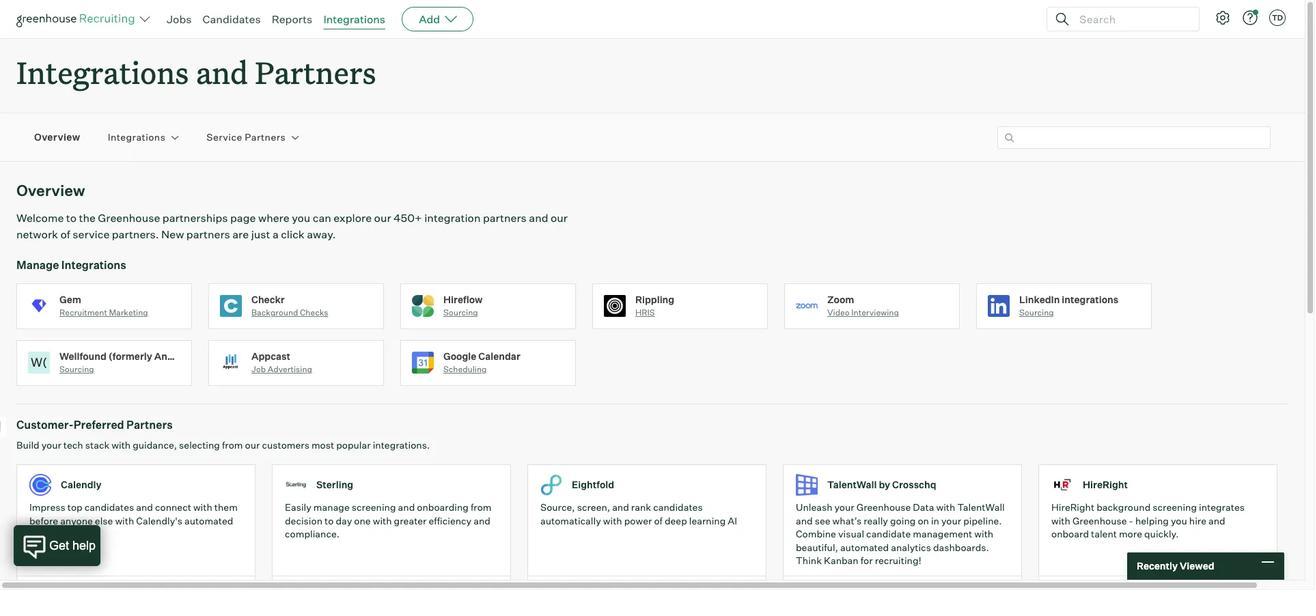 Task type: locate. For each thing, give the bounding box(es) containing it.
sourcing down hireflow
[[444, 308, 478, 318]]

0 horizontal spatial to
[[66, 211, 77, 225]]

1 vertical spatial to
[[325, 515, 334, 527]]

1 horizontal spatial you
[[1171, 515, 1188, 527]]

greenhouse up partners. on the left top of the page
[[98, 211, 160, 225]]

1 vertical spatial you
[[1171, 515, 1188, 527]]

you up click
[[292, 211, 311, 225]]

2 horizontal spatial sourcing
[[1020, 308, 1054, 318]]

1 vertical spatial your
[[835, 502, 855, 513]]

0 vertical spatial overview
[[34, 132, 80, 143]]

automated
[[185, 515, 233, 527], [841, 542, 889, 553]]

partners up guidance,
[[127, 418, 173, 432]]

of inside welcome to the greenhouse partnerships page where you can explore our 450+ integration partners and our network of service partners. new partners are just a click away.
[[60, 228, 70, 241]]

page
[[230, 211, 256, 225]]

2 candidates from the left
[[654, 502, 703, 513]]

candidates up else
[[85, 502, 134, 513]]

jobs
[[167, 12, 192, 26]]

0 vertical spatial hireright
[[1083, 479, 1128, 491]]

candidates up deep
[[654, 502, 703, 513]]

talentwall left by
[[828, 479, 877, 491]]

them
[[214, 502, 238, 513]]

sterling
[[316, 479, 354, 491]]

hireflow
[[444, 294, 483, 305]]

hireright inside hireright background screening integrates with greenhouse - helping you hire and onboard talent more quickly.
[[1052, 502, 1095, 513]]

1 vertical spatial hireright
[[1052, 502, 1095, 513]]

candidates inside the source, screen, and rank candidates automatically with power of deep learning ai
[[654, 502, 703, 513]]

1 vertical spatial partners
[[245, 132, 286, 143]]

1 horizontal spatial partners
[[483, 211, 527, 225]]

1 vertical spatial integrations link
[[108, 131, 166, 144]]

partners for customer-preferred partners
[[127, 418, 173, 432]]

automated down them
[[185, 515, 233, 527]]

service partners
[[207, 132, 286, 143]]

1 vertical spatial talentwall
[[958, 502, 1005, 513]]

deep
[[665, 515, 687, 527]]

1 horizontal spatial from
[[471, 502, 492, 513]]

gem recruitment marketing
[[59, 294, 148, 318]]

sourcing down wellfound
[[59, 364, 94, 375]]

2 horizontal spatial greenhouse
[[1073, 515, 1127, 527]]

easily
[[285, 502, 312, 513]]

w(
[[31, 355, 47, 370]]

service
[[73, 228, 110, 241]]

of
[[60, 228, 70, 241], [654, 515, 663, 527]]

0 horizontal spatial our
[[245, 440, 260, 451]]

partners
[[483, 211, 527, 225], [186, 228, 230, 241]]

0 vertical spatial partners
[[483, 211, 527, 225]]

really
[[864, 515, 888, 527]]

from inside easily manage screening and onboarding from decision to day one with greater efficiency and compliance.
[[471, 502, 492, 513]]

1 horizontal spatial sourcing
[[444, 308, 478, 318]]

1 horizontal spatial our
[[374, 211, 391, 225]]

0 horizontal spatial candidates
[[85, 502, 134, 513]]

integrations for the top integrations link
[[324, 12, 386, 26]]

candidates inside impress top candidates and connect with them before anyone else with calendly's automated scheduling.
[[85, 502, 134, 513]]

1 vertical spatial partners
[[186, 228, 230, 241]]

from
[[222, 440, 243, 451], [471, 502, 492, 513]]

integrations.
[[373, 440, 430, 451]]

with down pipeline.
[[975, 528, 994, 540]]

1 horizontal spatial greenhouse
[[857, 502, 911, 513]]

our
[[374, 211, 391, 225], [551, 211, 568, 225], [245, 440, 260, 451]]

top
[[68, 502, 83, 513]]

think
[[796, 555, 822, 567]]

0 horizontal spatial your
[[41, 440, 61, 451]]

0 vertical spatial your
[[41, 440, 61, 451]]

your up what's
[[835, 502, 855, 513]]

of left deep
[[654, 515, 663, 527]]

integrates
[[1200, 502, 1245, 513]]

partners right service at the left of page
[[245, 132, 286, 143]]

where
[[258, 211, 290, 225]]

integrations
[[324, 12, 386, 26], [16, 52, 189, 92], [108, 132, 166, 143], [61, 258, 126, 272]]

learning
[[689, 515, 726, 527]]

candidates
[[203, 12, 261, 26]]

greenhouse inside hireright background screening integrates with greenhouse - helping you hire and onboard talent more quickly.
[[1073, 515, 1127, 527]]

to down manage
[[325, 515, 334, 527]]

greater
[[394, 515, 427, 527]]

preferred
[[74, 418, 124, 432]]

0 horizontal spatial automated
[[185, 515, 233, 527]]

with up onboard
[[1052, 515, 1071, 527]]

talentwall by crosschq
[[828, 479, 937, 491]]

1 vertical spatial of
[[654, 515, 663, 527]]

0 horizontal spatial greenhouse
[[98, 211, 160, 225]]

with down "screen,"
[[603, 515, 622, 527]]

1 vertical spatial from
[[471, 502, 492, 513]]

screening inside easily manage screening and onboarding from decision to day one with greater efficiency and compliance.
[[352, 502, 396, 513]]

welcome
[[16, 211, 64, 225]]

None text field
[[998, 126, 1271, 149]]

advertising
[[268, 364, 312, 375]]

by
[[879, 479, 891, 491]]

explore
[[334, 211, 372, 225]]

checks
[[300, 308, 328, 318]]

integrations for leftmost integrations link
[[108, 132, 166, 143]]

sourcing down linkedin
[[1020, 308, 1054, 318]]

unleash
[[796, 502, 833, 513]]

1 vertical spatial greenhouse
[[857, 502, 911, 513]]

and inside the unleash your greenhouse data with talentwall and see what's really going on in your pipeline. combine visual candidate management with beautiful, automated analytics dashboards. think kanban for recruiting!
[[796, 515, 813, 527]]

day
[[336, 515, 352, 527]]

partners right 'integration'
[[483, 211, 527, 225]]

decision
[[285, 515, 323, 527]]

1 horizontal spatial of
[[654, 515, 663, 527]]

ai
[[728, 515, 738, 527]]

away.
[[307, 228, 336, 241]]

you left 'hire'
[[1171, 515, 1188, 527]]

recruiting!
[[875, 555, 922, 567]]

hireright for hireright background screening integrates with greenhouse - helping you hire and onboard talent more quickly.
[[1052, 502, 1095, 513]]

rank
[[631, 502, 651, 513]]

calendly
[[61, 479, 102, 491]]

0 horizontal spatial sourcing
[[59, 364, 94, 375]]

2 vertical spatial greenhouse
[[1073, 515, 1127, 527]]

calendly's
[[136, 515, 183, 527]]

from up the efficiency
[[471, 502, 492, 513]]

1 horizontal spatial to
[[325, 515, 334, 527]]

connect
[[155, 502, 191, 513]]

crosschq
[[893, 479, 937, 491]]

greenhouse up really on the right bottom of page
[[857, 502, 911, 513]]

greenhouse up talent
[[1073, 515, 1127, 527]]

talent)
[[201, 350, 235, 362]]

add
[[419, 12, 440, 26]]

automated inside impress top candidates and connect with them before anyone else with calendly's automated scheduling.
[[185, 515, 233, 527]]

0 vertical spatial talentwall
[[828, 479, 877, 491]]

1 horizontal spatial screening
[[1153, 502, 1197, 513]]

450+
[[394, 211, 422, 225]]

linkedin integrations sourcing
[[1020, 294, 1119, 318]]

your down customer-
[[41, 440, 61, 451]]

unleash your greenhouse data with talentwall and see what's really going on in your pipeline. combine visual candidate management with beautiful, automated analytics dashboards. think kanban for recruiting!
[[796, 502, 1005, 567]]

your up management
[[942, 515, 962, 527]]

to left the
[[66, 211, 77, 225]]

0 vertical spatial of
[[60, 228, 70, 241]]

0 vertical spatial integrations link
[[324, 12, 386, 26]]

1 candidates from the left
[[85, 502, 134, 513]]

scheduling.
[[29, 528, 82, 540]]

jobs link
[[167, 12, 192, 26]]

sourcing inside 'linkedin integrations sourcing'
[[1020, 308, 1054, 318]]

zoom video interviewing
[[828, 294, 899, 318]]

partners for integrations and partners
[[255, 52, 376, 92]]

partners down reports
[[255, 52, 376, 92]]

2 vertical spatial partners
[[127, 418, 173, 432]]

automated up for
[[841, 542, 889, 553]]

0 vertical spatial partners
[[255, 52, 376, 92]]

0 vertical spatial from
[[222, 440, 243, 451]]

with left them
[[193, 502, 212, 513]]

0 horizontal spatial you
[[292, 211, 311, 225]]

checkr
[[252, 294, 285, 305]]

automated inside the unleash your greenhouse data with talentwall and see what's really going on in your pipeline. combine visual candidate management with beautiful, automated analytics dashboards. think kanban for recruiting!
[[841, 542, 889, 553]]

overview
[[34, 132, 80, 143], [16, 181, 85, 200]]

are
[[233, 228, 249, 241]]

1 horizontal spatial talentwall
[[958, 502, 1005, 513]]

you inside welcome to the greenhouse partnerships page where you can explore our 450+ integration partners and our network of service partners. new partners are just a click away.
[[292, 211, 311, 225]]

greenhouse recruiting image
[[16, 11, 139, 27]]

greenhouse inside the unleash your greenhouse data with talentwall and see what's really going on in your pipeline. combine visual candidate management with beautiful, automated analytics dashboards. think kanban for recruiting!
[[857, 502, 911, 513]]

0 horizontal spatial talentwall
[[828, 479, 877, 491]]

0 horizontal spatial of
[[60, 228, 70, 241]]

1 horizontal spatial candidates
[[654, 502, 703, 513]]

2 horizontal spatial your
[[942, 515, 962, 527]]

screening up one
[[352, 502, 396, 513]]

hireright up onboard
[[1052, 502, 1095, 513]]

google calendar scheduling
[[444, 350, 521, 375]]

screening up helping
[[1153, 502, 1197, 513]]

with up in
[[937, 502, 956, 513]]

wellfound
[[59, 350, 106, 362]]

0 horizontal spatial screening
[[352, 502, 396, 513]]

wellfound (formerly angellist talent) sourcing
[[59, 350, 235, 375]]

manage
[[314, 502, 350, 513]]

to inside easily manage screening and onboarding from decision to day one with greater efficiency and compliance.
[[325, 515, 334, 527]]

2 screening from the left
[[1153, 502, 1197, 513]]

0 horizontal spatial partners
[[186, 228, 230, 241]]

with right one
[[373, 515, 392, 527]]

a
[[273, 228, 279, 241]]

talentwall up pipeline.
[[958, 502, 1005, 513]]

1 horizontal spatial automated
[[841, 542, 889, 553]]

data
[[913, 502, 935, 513]]

from right selecting
[[222, 440, 243, 451]]

1 horizontal spatial your
[[835, 502, 855, 513]]

0 vertical spatial to
[[66, 211, 77, 225]]

viewed
[[1180, 561, 1215, 572]]

candidates link
[[203, 12, 261, 26]]

easily manage screening and onboarding from decision to day one with greater efficiency and compliance.
[[285, 502, 492, 540]]

checkr background checks
[[252, 294, 328, 318]]

0 horizontal spatial integrations link
[[108, 131, 166, 144]]

build your tech stack with guidance, selecting from our customers most popular integrations.
[[16, 440, 430, 451]]

0 vertical spatial you
[[292, 211, 311, 225]]

linkedin
[[1020, 294, 1060, 305]]

partners
[[255, 52, 376, 92], [245, 132, 286, 143], [127, 418, 173, 432]]

integration
[[425, 211, 481, 225]]

appcast
[[252, 350, 290, 362]]

on
[[918, 515, 929, 527]]

zoom
[[828, 294, 855, 305]]

eightfold
[[572, 479, 615, 491]]

can
[[313, 211, 331, 225]]

you inside hireright background screening integrates with greenhouse - helping you hire and onboard talent more quickly.
[[1171, 515, 1188, 527]]

and
[[196, 52, 248, 92], [529, 211, 549, 225], [136, 502, 153, 513], [398, 502, 415, 513], [612, 502, 629, 513], [474, 515, 491, 527], [796, 515, 813, 527], [1209, 515, 1226, 527]]

hireright
[[1083, 479, 1128, 491], [1052, 502, 1095, 513]]

1 vertical spatial automated
[[841, 542, 889, 553]]

and inside welcome to the greenhouse partnerships page where you can explore our 450+ integration partners and our network of service partners. new partners are just a click away.
[[529, 211, 549, 225]]

screening for hire
[[1153, 502, 1197, 513]]

1 screening from the left
[[352, 502, 396, 513]]

0 vertical spatial greenhouse
[[98, 211, 160, 225]]

partners down 'partnerships'
[[186, 228, 230, 241]]

0 vertical spatial automated
[[185, 515, 233, 527]]

1 horizontal spatial integrations link
[[324, 12, 386, 26]]

video
[[828, 308, 850, 318]]

screening inside hireright background screening integrates with greenhouse - helping you hire and onboard talent more quickly.
[[1153, 502, 1197, 513]]

hireright up background
[[1083, 479, 1128, 491]]

of left 'service'
[[60, 228, 70, 241]]



Task type: vqa. For each thing, say whether or not it's contained in the screenshot.


Task type: describe. For each thing, give the bounding box(es) containing it.
selecting
[[179, 440, 220, 451]]

combine
[[796, 528, 836, 540]]

talentwall inside the unleash your greenhouse data with talentwall and see what's really going on in your pipeline. combine visual candidate management with beautiful, automated analytics dashboards. think kanban for recruiting!
[[958, 502, 1005, 513]]

for
[[861, 555, 873, 567]]

reports link
[[272, 12, 313, 26]]

to inside welcome to the greenhouse partnerships page where you can explore our 450+ integration partners and our network of service partners. new partners are just a click away.
[[66, 211, 77, 225]]

popular
[[336, 440, 371, 451]]

google
[[444, 350, 477, 362]]

1 vertical spatial overview
[[16, 181, 85, 200]]

impress
[[29, 502, 65, 513]]

hris
[[636, 308, 655, 318]]

your for build
[[41, 440, 61, 451]]

recently viewed
[[1137, 561, 1215, 572]]

reports
[[272, 12, 313, 26]]

marketing
[[109, 308, 148, 318]]

rippling hris
[[636, 294, 675, 318]]

beautiful,
[[796, 542, 839, 553]]

onboarding
[[417, 502, 469, 513]]

with inside easily manage screening and onboarding from decision to day one with greater efficiency and compliance.
[[373, 515, 392, 527]]

hireright background screening integrates with greenhouse - helping you hire and onboard talent more quickly.
[[1052, 502, 1245, 540]]

customer-preferred partners
[[16, 418, 173, 432]]

going
[[891, 515, 916, 527]]

interviewing
[[852, 308, 899, 318]]

the
[[79, 211, 96, 225]]

2 vertical spatial your
[[942, 515, 962, 527]]

(formerly
[[108, 350, 152, 362]]

what's
[[833, 515, 862, 527]]

anyone
[[60, 515, 93, 527]]

sourcing inside hireflow sourcing
[[444, 308, 478, 318]]

job
[[252, 364, 266, 375]]

screen,
[[577, 502, 610, 513]]

recently
[[1137, 561, 1178, 572]]

your for unleash
[[835, 502, 855, 513]]

service
[[207, 132, 242, 143]]

td
[[1273, 13, 1284, 23]]

tech
[[63, 440, 83, 451]]

manage
[[16, 258, 59, 272]]

visual
[[839, 528, 865, 540]]

scheduling
[[444, 364, 487, 375]]

of inside the source, screen, and rank candidates automatically with power of deep learning ai
[[654, 515, 663, 527]]

network
[[16, 228, 58, 241]]

screening for one
[[352, 502, 396, 513]]

hireright for hireright
[[1083, 479, 1128, 491]]

angellist
[[154, 350, 199, 362]]

in
[[932, 515, 940, 527]]

see
[[815, 515, 831, 527]]

partners.
[[112, 228, 159, 241]]

hireflow sourcing
[[444, 294, 483, 318]]

automatically
[[541, 515, 601, 527]]

and inside hireright background screening integrates with greenhouse - helping you hire and onboard talent more quickly.
[[1209, 515, 1226, 527]]

configure image
[[1215, 10, 1232, 26]]

most
[[312, 440, 334, 451]]

calendar
[[479, 350, 521, 362]]

integrations for integrations and partners
[[16, 52, 189, 92]]

recruitment
[[59, 308, 107, 318]]

with inside hireright background screening integrates with greenhouse - helping you hire and onboard talent more quickly.
[[1052, 515, 1071, 527]]

service partners link
[[207, 131, 286, 144]]

manage integrations
[[16, 258, 126, 272]]

2 horizontal spatial our
[[551, 211, 568, 225]]

new
[[161, 228, 184, 241]]

stack
[[85, 440, 110, 451]]

candidate
[[867, 528, 911, 540]]

and inside the source, screen, and rank candidates automatically with power of deep learning ai
[[612, 502, 629, 513]]

with right stack
[[112, 440, 131, 451]]

onboard
[[1052, 528, 1089, 540]]

source, screen, and rank candidates automatically with power of deep learning ai
[[541, 502, 738, 527]]

with inside the source, screen, and rank candidates automatically with power of deep learning ai
[[603, 515, 622, 527]]

hire
[[1190, 515, 1207, 527]]

customer-
[[16, 418, 74, 432]]

sourcing inside wellfound (formerly angellist talent) sourcing
[[59, 364, 94, 375]]

td button
[[1267, 7, 1289, 29]]

before
[[29, 515, 58, 527]]

with right else
[[115, 515, 134, 527]]

appcast job advertising
[[252, 350, 312, 375]]

customers
[[262, 440, 310, 451]]

greenhouse inside welcome to the greenhouse partnerships page where you can explore our 450+ integration partners and our network of service partners. new partners are just a click away.
[[98, 211, 160, 225]]

compliance.
[[285, 528, 340, 540]]

-
[[1129, 515, 1134, 527]]

integrations
[[1062, 294, 1119, 305]]

build
[[16, 440, 39, 451]]

partners inside service partners link
[[245, 132, 286, 143]]

guidance,
[[133, 440, 177, 451]]

rippling
[[636, 294, 675, 305]]

analytics
[[891, 542, 932, 553]]

add button
[[402, 7, 474, 31]]

overview link
[[34, 131, 80, 144]]

0 horizontal spatial from
[[222, 440, 243, 451]]

and inside impress top candidates and connect with them before anyone else with calendly's automated scheduling.
[[136, 502, 153, 513]]

Search text field
[[1076, 9, 1187, 29]]

integrations and partners
[[16, 52, 376, 92]]

impress top candidates and connect with them before anyone else with calendly's automated scheduling.
[[29, 502, 238, 540]]

quickly.
[[1145, 528, 1179, 540]]

helping
[[1136, 515, 1169, 527]]



